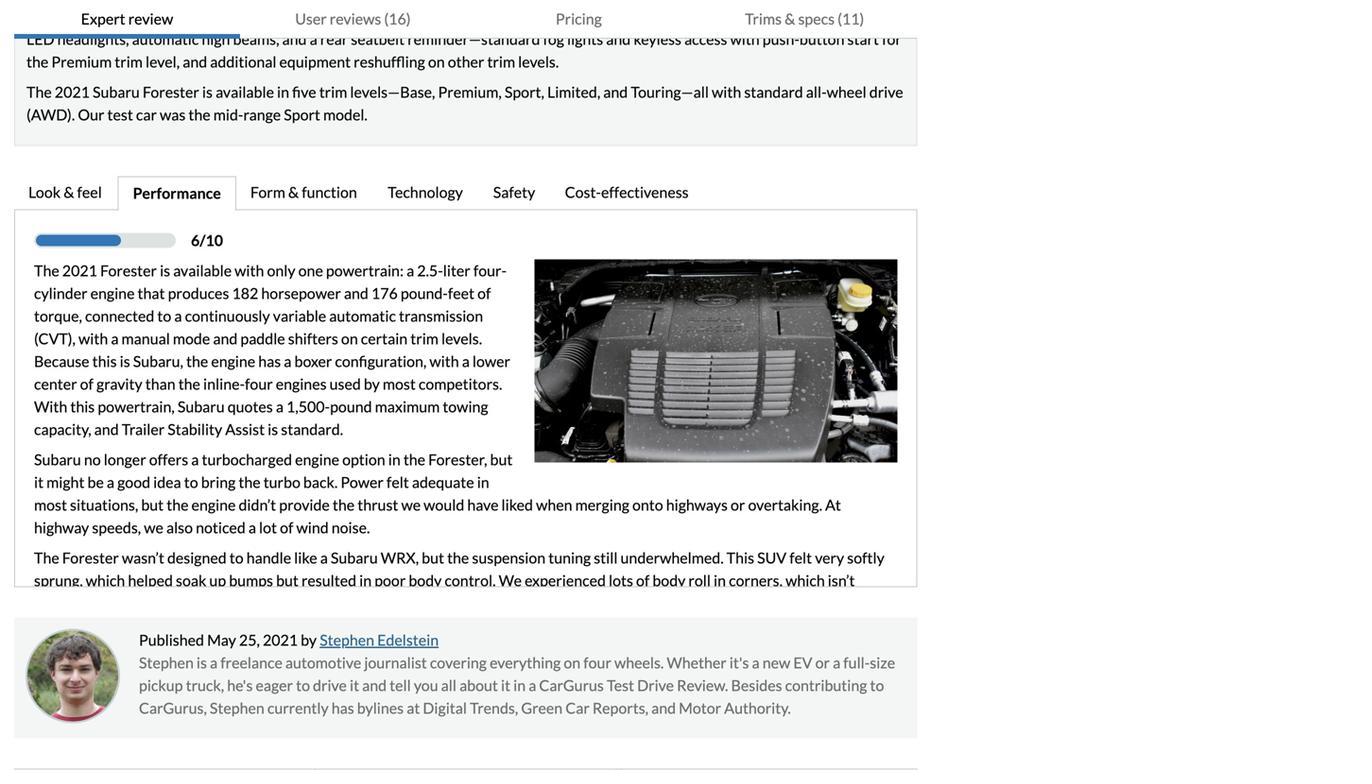 Task type: locate. For each thing, give the bounding box(es) containing it.
1 horizontal spatial by
[[364, 375, 380, 393]]

this up capacity,
[[70, 398, 95, 416]]

2 vertical spatial 2021
[[263, 631, 298, 650]]

but right 'wrx,'
[[422, 549, 444, 567]]

to inside subaru no longer offers a turbocharged engine option in the forester, but it might be a good idea to bring the turbo back. power felt adequate in most situations, but the engine didn't provide the thrust we would have liked when merging onto highways or overtaking. at highway speeds, we also noticed a lot of wind noise.
[[184, 473, 198, 492]]

cargurus
[[539, 677, 604, 695]]

user reviews (16) tab
[[240, 0, 466, 39]]

0 horizontal spatial which
[[86, 572, 125, 590]]

0 horizontal spatial felt
[[387, 473, 409, 492]]

& for look
[[64, 183, 74, 201]]

0 vertical spatial also
[[166, 519, 193, 537]]

forester inside the forester wasn't designed to handle like a subaru wrx, but the suspension tuning still underwhelmed. this suv felt very softly sprung, which helped soak up bumps but resulted in poor body control. we experienced lots of body roll in corners, which isn't surprising in a tall vehicle tuned for comfort rather than handling, but also lots of bounce in straight lines on uneven pavement. that means, while you don't really feel the impact of bumps, the body is still moving around so much that the ride isn't exactly comfortable.
[[62, 549, 119, 567]]

or right ev
[[816, 654, 830, 672]]

0 vertical spatial most
[[383, 375, 416, 393]]

0 vertical spatial the
[[26, 83, 52, 101]]

6
[[191, 231, 200, 250]]

or
[[731, 496, 745, 514], [816, 654, 830, 672]]

handle
[[247, 549, 291, 567]]

to up "bumps"
[[230, 549, 244, 567]]

which
[[86, 572, 125, 590], [786, 572, 825, 590]]

1 vertical spatial the
[[34, 262, 59, 280]]

four up test
[[584, 654, 612, 672]]

tab list containing expert review
[[14, 0, 918, 39]]

0 horizontal spatial has
[[258, 352, 281, 371]]

0 vertical spatial drive
[[870, 83, 904, 101]]

expert review tab
[[14, 0, 240, 39]]

available up produces
[[173, 262, 232, 280]]

to up 'currently'
[[296, 677, 310, 695]]

forester inside the 2021 subaru forester is available in five trim levels—base, premium, sport, limited, and touring—all with standard all-wheel drive (awd). our test car was the mid-range sport model.
[[143, 83, 199, 101]]

we up wasn't
[[144, 519, 163, 537]]

trim down transmission
[[411, 330, 439, 348]]

182
[[232, 284, 258, 303]]

also down the we
[[489, 594, 515, 613]]

1 which from the left
[[86, 572, 125, 590]]

1 vertical spatial this
[[70, 398, 95, 416]]

isn't down uneven
[[737, 617, 764, 635]]

this
[[727, 549, 755, 567]]

felt
[[387, 473, 409, 492], [790, 549, 812, 567]]

0 horizontal spatial you
[[122, 617, 146, 635]]

the inside the forester wasn't designed to handle like a subaru wrx, but the suspension tuning still underwhelmed. this suv felt very softly sprung, which helped soak up bumps but resulted in poor body control. we experienced lots of body roll in corners, which isn't surprising in a tall vehicle tuned for comfort rather than handling, but also lots of bounce in straight lines on uneven pavement. that means, while you don't really feel the impact of bumps, the body is still moving around so much that the ride isn't exactly comfortable.
[[34, 549, 59, 567]]

the
[[26, 83, 52, 101], [34, 262, 59, 280], [34, 549, 59, 567]]

with down connected
[[79, 330, 108, 348]]

in inside published may 25, 2021 by stephen edelstein stephen is a freelance automotive journalist covering everything on four wheels. whether it's a new ev or a full-size pickup truck, he's eager to drive it and tell you all about it in a cargurus test drive review. besides contributing to cargurus, stephen currently has bylines at digital trends, green car reports, and motor authority.
[[514, 677, 526, 695]]

tab down "authority."
[[617, 770, 917, 771]]

& inside tab
[[785, 9, 795, 28]]

designed
[[167, 549, 227, 567]]

suv
[[757, 549, 787, 567]]

2021 inside the 2021 forester is available with only one powertrain: a 2.5-liter four- cylinder engine that produces 182 horsepower and 176 pound-feet of torque, connected to a continuously variable automatic transmission (cvt), with a manual mode and paddle shifters on certain trim levels. because this is subaru, the engine has a boxer configuration, with a lower center of gravity than the inline-four engines used by most competitors. with this powertrain, subaru quotes a 1,500-pound maximum towing capacity, and trailer stability assist is standard.
[[62, 262, 97, 280]]

sport
[[284, 106, 320, 124]]

2 vertical spatial on
[[564, 654, 581, 672]]

motor
[[679, 699, 721, 718]]

when
[[536, 496, 572, 514]]

the up cylinder
[[34, 262, 59, 280]]

0 horizontal spatial most
[[34, 496, 67, 514]]

1 horizontal spatial on
[[564, 654, 581, 672]]

bumps
[[229, 572, 273, 590]]

tab list up liter
[[14, 176, 918, 211]]

capacity,
[[34, 420, 91, 439]]

impact
[[278, 617, 323, 635]]

engine up back.
[[295, 451, 339, 469]]

that down straight
[[653, 617, 680, 635]]

1 horizontal spatial it
[[350, 677, 359, 695]]

form & function
[[250, 183, 357, 201]]

certain
[[361, 330, 408, 348]]

tab
[[15, 770, 316, 771], [316, 770, 617, 771], [617, 770, 917, 771]]

0 vertical spatial by
[[364, 375, 380, 393]]

this up gravity at the left of page
[[92, 352, 117, 371]]

0 horizontal spatial four
[[245, 375, 273, 393]]

the up adequate
[[404, 451, 426, 469]]

shifters
[[288, 330, 338, 348]]

1 horizontal spatial or
[[816, 654, 830, 672]]

& for form
[[288, 183, 299, 201]]

available inside the 2021 subaru forester is available in five trim levels—base, premium, sport, limited, and touring—all with standard all-wheel drive (awd). our test car was the mid-range sport model.
[[216, 83, 274, 101]]

1 vertical spatial stephen
[[139, 654, 194, 672]]

full-
[[844, 654, 870, 672]]

stephen down he's
[[210, 699, 265, 718]]

subaru no longer offers a turbocharged engine option in the forester, but it might be a good idea to bring the turbo back. power felt adequate in most situations, but the engine didn't provide the thrust we would have liked when merging onto highways or overtaking. at highway speeds, we also noticed a lot of wind noise.
[[34, 451, 841, 537]]

lots up moving
[[518, 594, 542, 613]]

model.
[[323, 106, 368, 124]]

longer
[[104, 451, 146, 469]]

a down "everything"
[[529, 677, 536, 695]]

feel
[[77, 183, 102, 201], [226, 617, 250, 635]]

1 vertical spatial most
[[34, 496, 67, 514]]

0 vertical spatial than
[[145, 375, 175, 393]]

2021 up the "our"
[[55, 83, 90, 101]]

also inside the forester wasn't designed to handle like a subaru wrx, but the suspension tuning still underwhelmed. this suv felt very softly sprung, which helped soak up bumps but resulted in poor body control. we experienced lots of body roll in corners, which isn't surprising in a tall vehicle tuned for comfort rather than handling, but also lots of bounce in straight lines on uneven pavement. that means, while you don't really feel the impact of bumps, the body is still moving around so much that the ride isn't exactly comfortable.
[[489, 594, 515, 613]]

trim inside the 2021 subaru forester is available in five trim levels—base, premium, sport, limited, and touring—all with standard all-wheel drive (awd). our test car was the mid-range sport model.
[[319, 83, 347, 101]]

comfort
[[267, 594, 320, 613]]

soak
[[176, 572, 206, 590]]

2.5-
[[417, 262, 443, 280]]

1 vertical spatial 2021
[[62, 262, 97, 280]]

which down wasn't
[[86, 572, 125, 590]]

a left lot
[[249, 519, 256, 537]]

0 vertical spatial available
[[216, 83, 274, 101]]

1 tab list from the top
[[14, 0, 918, 39]]

0 vertical spatial or
[[731, 496, 745, 514]]

1 vertical spatial feel
[[226, 617, 250, 635]]

with left standard
[[712, 83, 741, 101]]

0 horizontal spatial isn't
[[737, 617, 764, 635]]

0 horizontal spatial or
[[731, 496, 745, 514]]

trim up 'model.' in the left top of the page
[[319, 83, 347, 101]]

on up cargurus
[[564, 654, 581, 672]]

0 vertical spatial felt
[[387, 473, 409, 492]]

noticed
[[196, 519, 246, 537]]

1 horizontal spatial than
[[367, 594, 397, 613]]

that up connected
[[138, 284, 165, 303]]

1 horizontal spatial stephen
[[210, 699, 265, 718]]

besides
[[731, 677, 782, 695]]

body
[[409, 572, 442, 590], [653, 572, 686, 590], [418, 617, 451, 635]]

1 vertical spatial available
[[173, 262, 232, 280]]

0 vertical spatial lots
[[609, 572, 633, 590]]

towing
[[443, 398, 488, 416]]

continuously
[[185, 307, 270, 325]]

lots up straight
[[609, 572, 633, 590]]

drive inside the 2021 subaru forester is available in five trim levels—base, premium, sport, limited, and touring—all with standard all-wheel drive (awd). our test car was the mid-range sport model.
[[870, 83, 904, 101]]

roll
[[689, 572, 711, 590]]

1 horizontal spatial which
[[786, 572, 825, 590]]

by
[[364, 375, 380, 393], [301, 631, 317, 650]]

and up 'automatic'
[[344, 284, 369, 303]]

1 horizontal spatial most
[[383, 375, 416, 393]]

corners,
[[729, 572, 783, 590]]

tell
[[390, 677, 411, 695]]

than down poor
[[367, 594, 397, 613]]

1 vertical spatial isn't
[[737, 617, 764, 635]]

it's
[[730, 654, 749, 672]]

1 vertical spatial you
[[414, 677, 438, 695]]

reports,
[[593, 699, 649, 718]]

has left bylines
[[332, 699, 354, 718]]

1 vertical spatial has
[[332, 699, 354, 718]]

which up pavement.
[[786, 572, 825, 590]]

experienced
[[525, 572, 606, 590]]

isn't
[[828, 572, 855, 590], [737, 617, 764, 635]]

subaru inside subaru no longer offers a turbocharged engine option in the forester, but it might be a good idea to bring the turbo back. power felt adequate in most situations, but the engine didn't provide the thrust we would have liked when merging onto highways or overtaking. at highway speeds, we also noticed a lot of wind noise.
[[34, 451, 81, 469]]

connected
[[85, 307, 154, 325]]

levels—base,
[[350, 83, 435, 101]]

0 vertical spatial you
[[122, 617, 146, 635]]

stephen down published
[[139, 654, 194, 672]]

0 horizontal spatial trim
[[319, 83, 347, 101]]

0 horizontal spatial stephen
[[139, 654, 194, 672]]

in left five
[[277, 83, 289, 101]]

by up automotive
[[301, 631, 317, 650]]

2 horizontal spatial &
[[785, 9, 795, 28]]

1 horizontal spatial has
[[332, 699, 354, 718]]

1 vertical spatial still
[[467, 617, 491, 635]]

0 vertical spatial feel
[[77, 183, 102, 201]]

tab panel
[[14, 210, 918, 661]]

felt up the thrust
[[387, 473, 409, 492]]

0 vertical spatial tab list
[[14, 0, 918, 39]]

2021 inside the 2021 subaru forester is available in five trim levels—base, premium, sport, limited, and touring—all with standard all-wheel drive (awd). our test car was the mid-range sport model.
[[55, 83, 90, 101]]

on inside the forester wasn't designed to handle like a subaru wrx, but the suspension tuning still underwhelmed. this suv felt very softly sprung, which helped soak up bumps but resulted in poor body control. we experienced lots of body roll in corners, which isn't surprising in a tall vehicle tuned for comfort rather than handling, but also lots of bounce in straight lines on uneven pavement. that means, while you don't really feel the impact of bumps, the body is still moving around so much that the ride isn't exactly comfortable.
[[716, 594, 733, 613]]

four
[[245, 375, 273, 393], [584, 654, 612, 672]]

0 vertical spatial 2021
[[55, 83, 90, 101]]

back.
[[303, 473, 338, 492]]

but
[[490, 451, 513, 469], [141, 496, 164, 514], [422, 549, 444, 567], [276, 572, 299, 590], [463, 594, 486, 613]]

forester up was at left
[[143, 83, 199, 101]]

than inside the 2021 forester is available with only one powertrain: a 2.5-liter four- cylinder engine that produces 182 horsepower and 176 pound-feet of torque, connected to a continuously variable automatic transmission (cvt), with a manual mode and paddle shifters on certain trim levels. because this is subaru, the engine has a boxer configuration, with a lower center of gravity than the inline-four engines used by most competitors. with this powertrain, subaru quotes a 1,500-pound maximum towing capacity, and trailer stability assist is standard.
[[145, 375, 175, 393]]

on down 'automatic'
[[341, 330, 358, 348]]

0 vertical spatial on
[[341, 330, 358, 348]]

1 horizontal spatial felt
[[790, 549, 812, 567]]

to right "idea" at left
[[184, 473, 198, 492]]

1 vertical spatial than
[[367, 594, 397, 613]]

25,
[[239, 631, 260, 650]]

2 vertical spatial forester
[[62, 549, 119, 567]]

1 horizontal spatial that
[[653, 617, 680, 635]]

2021 subaru forester test drive review performanceimage image
[[535, 260, 898, 463]]

2021 for subaru
[[55, 83, 90, 101]]

1 horizontal spatial trim
[[411, 330, 439, 348]]

1 horizontal spatial lots
[[609, 572, 633, 590]]

subaru down noise.
[[331, 549, 378, 567]]

1 vertical spatial forester
[[100, 262, 157, 280]]

has inside published may 25, 2021 by stephen edelstein stephen is a freelance automotive journalist covering everything on four wheels. whether it's a new ev or a full-size pickup truck, he's eager to drive it and tell you all about it in a cargurus test drive review. besides contributing to cargurus, stephen currently has bylines at digital trends, green car reports, and motor authority.
[[332, 699, 354, 718]]

for
[[244, 594, 264, 613]]

0 vertical spatial still
[[594, 549, 618, 567]]

paddle
[[240, 330, 285, 348]]

by inside published may 25, 2021 by stephen edelstein stephen is a freelance automotive journalist covering everything on four wheels. whether it's a new ev or a full-size pickup truck, he's eager to drive it and tell you all about it in a cargurus test drive review. besides contributing to cargurus, stephen currently has bylines at digital trends, green car reports, and motor authority.
[[301, 631, 317, 650]]

0 vertical spatial that
[[138, 284, 165, 303]]

straight
[[629, 594, 680, 613]]

2021 right 25,
[[263, 631, 298, 650]]

0 horizontal spatial lots
[[518, 594, 542, 613]]

on inside the 2021 forester is available with only one powertrain: a 2.5-liter four- cylinder engine that produces 182 horsepower and 176 pound-feet of torque, connected to a continuously variable automatic transmission (cvt), with a manual mode and paddle shifters on certain trim levels. because this is subaru, the engine has a boxer configuration, with a lower center of gravity than the inline-four engines used by most competitors. with this powertrain, subaru quotes a 1,500-pound maximum towing capacity, and trailer stability assist is standard.
[[341, 330, 358, 348]]

drive right wheel
[[870, 83, 904, 101]]

quotes
[[228, 398, 273, 416]]

you inside the forester wasn't designed to handle like a subaru wrx, but the suspension tuning still underwhelmed. this suv felt very softly sprung, which helped soak up bumps but resulted in poor body control. we experienced lots of body roll in corners, which isn't surprising in a tall vehicle tuned for comfort rather than handling, but also lots of bounce in straight lines on uneven pavement. that means, while you don't really feel the impact of bumps, the body is still moving around so much that the ride isn't exactly comfortable.
[[122, 617, 146, 635]]

gravity
[[96, 375, 142, 393]]

that inside the forester wasn't designed to handle like a subaru wrx, but the suspension tuning still underwhelmed. this suv felt very softly sprung, which helped soak up bumps but resulted in poor body control. we experienced lots of body roll in corners, which isn't surprising in a tall vehicle tuned for comfort rather than handling, but also lots of bounce in straight lines on uneven pavement. that means, while you don't really feel the impact of bumps, the body is still moving around so much that the ride isn't exactly comfortable.
[[653, 617, 680, 635]]

0 horizontal spatial by
[[301, 631, 317, 650]]

1 horizontal spatial drive
[[870, 83, 904, 101]]

1 vertical spatial felt
[[790, 549, 812, 567]]

still
[[594, 549, 618, 567], [467, 617, 491, 635]]

cylinder
[[34, 284, 87, 303]]

0 horizontal spatial than
[[145, 375, 175, 393]]

1 vertical spatial tab list
[[14, 176, 918, 211]]

tuning
[[549, 549, 591, 567]]

the up sprung,
[[34, 549, 59, 567]]

tab down cargurus, at bottom
[[15, 770, 316, 771]]

1 vertical spatial or
[[816, 654, 830, 672]]

1 vertical spatial that
[[653, 617, 680, 635]]

most up maximum
[[383, 375, 416, 393]]

performance tab
[[118, 176, 236, 211]]

& left "specs"
[[785, 9, 795, 28]]

feel down for
[[226, 617, 250, 635]]

0 horizontal spatial it
[[34, 473, 44, 492]]

a right like
[[320, 549, 328, 567]]

0 horizontal spatial that
[[138, 284, 165, 303]]

of down "experienced"
[[545, 594, 559, 613]]

and inside the 2021 subaru forester is available in five trim levels—base, premium, sport, limited, and touring—all with standard all-wheel drive (awd). our test car was the mid-range sport model.
[[603, 83, 628, 101]]

sprung,
[[34, 572, 83, 590]]

1 vertical spatial also
[[489, 594, 515, 613]]

tab list up premium,
[[14, 0, 918, 39]]

feel right look at the left of page
[[77, 183, 102, 201]]

1 horizontal spatial four
[[584, 654, 612, 672]]

form & function tab
[[236, 176, 374, 211]]

have
[[467, 496, 499, 514]]

in inside the 2021 subaru forester is available in five trim levels—base, premium, sport, limited, and touring—all with standard all-wheel drive (awd). our test car was the mid-range sport model.
[[277, 83, 289, 101]]

0 vertical spatial forester
[[143, 83, 199, 101]]

the inside the 2021 subaru forester is available in five trim levels—base, premium, sport, limited, and touring—all with standard all-wheel drive (awd). our test car was the mid-range sport model.
[[189, 106, 210, 124]]

than down subaru,
[[145, 375, 175, 393]]

2 which from the left
[[786, 572, 825, 590]]

at
[[825, 496, 841, 514]]

1 horizontal spatial feel
[[226, 617, 250, 635]]

tab list containing look & feel
[[14, 176, 918, 211]]

a left boxer
[[284, 352, 292, 371]]

don't
[[149, 617, 183, 635]]

3 tab from the left
[[617, 770, 917, 771]]

it up trends,
[[501, 677, 511, 695]]

0 vertical spatial trim
[[319, 83, 347, 101]]

0 horizontal spatial we
[[144, 519, 163, 537]]

at
[[407, 699, 420, 718]]

pricing
[[556, 9, 602, 28]]

1 horizontal spatial still
[[594, 549, 618, 567]]

or inside subaru no longer offers a turbocharged engine option in the forester, but it might be a good idea to bring the turbo back. power felt adequate in most situations, but the engine didn't provide the thrust we would have liked when merging onto highways or overtaking. at highway speeds, we also noticed a lot of wind noise.
[[731, 496, 745, 514]]

also inside subaru no longer offers a turbocharged engine option in the forester, but it might be a good idea to bring the turbo back. power felt adequate in most situations, but the engine didn't provide the thrust we would have liked when merging onto highways or overtaking. at highway speeds, we also noticed a lot of wind noise.
[[166, 519, 193, 537]]

look & feel
[[28, 183, 102, 201]]

manual
[[122, 330, 170, 348]]

like
[[294, 549, 317, 567]]

but down control.
[[463, 594, 486, 613]]

most inside the 2021 forester is available with only one powertrain: a 2.5-liter four- cylinder engine that produces 182 horsepower and 176 pound-feet of torque, connected to a continuously variable automatic transmission (cvt), with a manual mode and paddle shifters on certain trim levels. because this is subaru, the engine has a boxer configuration, with a lower center of gravity than the inline-four engines used by most competitors. with this powertrain, subaru quotes a 1,500-pound maximum towing capacity, and trailer stability assist is standard.
[[383, 375, 416, 393]]

and right limited,
[[603, 83, 628, 101]]

1 vertical spatial drive
[[313, 677, 347, 695]]

0 horizontal spatial drive
[[313, 677, 347, 695]]

0 vertical spatial has
[[258, 352, 281, 371]]

subaru up might
[[34, 451, 81, 469]]

softly
[[847, 549, 885, 567]]

a down the levels.
[[462, 352, 470, 371]]

subaru up stability
[[178, 398, 225, 416]]

2 vertical spatial the
[[34, 549, 59, 567]]

trailer
[[122, 420, 165, 439]]

the inside the 2021 subaru forester is available in five trim levels—base, premium, sport, limited, and touring—all with standard all-wheel drive (awd). our test car was the mid-range sport model.
[[26, 83, 52, 101]]

the inside the 2021 forester is available with only one powertrain: a 2.5-liter four- cylinder engine that produces 182 horsepower and 176 pound-feet of torque, connected to a continuously variable automatic transmission (cvt), with a manual mode and paddle shifters on certain trim levels. because this is subaru, the engine has a boxer configuration, with a lower center of gravity than the inline-four engines used by most competitors. with this powertrain, subaru quotes a 1,500-pound maximum towing capacity, and trailer stability assist is standard.
[[34, 262, 59, 280]]

0 horizontal spatial feel
[[77, 183, 102, 201]]

0 vertical spatial isn't
[[828, 572, 855, 590]]

0 horizontal spatial still
[[467, 617, 491, 635]]

used
[[330, 375, 361, 393]]

0 vertical spatial four
[[245, 375, 273, 393]]

stephen up automotive
[[320, 631, 374, 650]]

and up bylines
[[362, 677, 387, 695]]

the right was at left
[[189, 106, 210, 124]]

tab list down digital
[[14, 769, 918, 771]]

he's
[[227, 677, 253, 695]]

2 vertical spatial tab list
[[14, 769, 918, 771]]

pricing tab
[[466, 0, 692, 39]]

by down the configuration,
[[364, 375, 380, 393]]

lot
[[259, 519, 277, 537]]

1 horizontal spatial you
[[414, 677, 438, 695]]

up
[[209, 572, 226, 590]]

0 horizontal spatial &
[[64, 183, 74, 201]]

2021
[[55, 83, 90, 101], [62, 262, 97, 280], [263, 631, 298, 650]]

onto
[[633, 496, 663, 514]]

subaru inside the 2021 subaru forester is available in five trim levels—base, premium, sport, limited, and touring—all with standard all-wheel drive (awd). our test car was the mid-range sport model.
[[93, 83, 140, 101]]

tab list
[[14, 0, 918, 39], [14, 176, 918, 211], [14, 769, 918, 771]]

with
[[712, 83, 741, 101], [235, 262, 264, 280], [79, 330, 108, 348], [430, 352, 459, 371]]

on up ride
[[716, 594, 733, 613]]

transmission
[[399, 307, 483, 325]]

2 tab list from the top
[[14, 176, 918, 211]]

forester inside the 2021 forester is available with only one powertrain: a 2.5-liter four- cylinder engine that produces 182 horsepower and 176 pound-feet of torque, connected to a continuously variable automatic transmission (cvt), with a manual mode and paddle shifters on certain trim levels. because this is subaru, the engine has a boxer configuration, with a lower center of gravity than the inline-four engines used by most competitors. with this powertrain, subaru quotes a 1,500-pound maximum towing capacity, and trailer stability assist is standard.
[[100, 262, 157, 280]]

forester,
[[428, 451, 487, 469]]

standard
[[744, 83, 803, 101]]

1 vertical spatial on
[[716, 594, 733, 613]]

in right roll
[[714, 572, 726, 590]]

0 horizontal spatial on
[[341, 330, 358, 348]]

2 horizontal spatial stephen
[[320, 631, 374, 650]]

1 vertical spatial trim
[[411, 330, 439, 348]]

isn't down very at the right bottom of page
[[828, 572, 855, 590]]

a
[[407, 262, 414, 280], [174, 307, 182, 325], [111, 330, 119, 348], [284, 352, 292, 371], [462, 352, 470, 371], [276, 398, 284, 416], [191, 451, 199, 469], [107, 473, 114, 492], [249, 519, 256, 537], [320, 549, 328, 567], [118, 594, 126, 613], [210, 654, 218, 672], [752, 654, 760, 672], [833, 654, 841, 672], [529, 677, 536, 695]]

felt inside subaru no longer offers a turbocharged engine option in the forester, but it might be a good idea to bring the turbo back. power felt adequate in most situations, but the engine didn't provide the thrust we would have liked when merging onto highways or overtaking. at highway speeds, we also noticed a lot of wind noise.
[[387, 473, 409, 492]]

forester up sprung,
[[62, 549, 119, 567]]

2 horizontal spatial on
[[716, 594, 733, 613]]

1 horizontal spatial also
[[489, 594, 515, 613]]

or right highways
[[731, 496, 745, 514]]

felt inside the forester wasn't designed to handle like a subaru wrx, but the suspension tuning still underwhelmed. this suv felt very softly sprung, which helped soak up bumps but resulted in poor body control. we experienced lots of body roll in corners, which isn't surprising in a tall vehicle tuned for comfort rather than handling, but also lots of bounce in straight lines on uneven pavement. that means, while you don't really feel the impact of bumps, the body is still moving around so much that the ride isn't exactly comfortable.
[[790, 549, 812, 567]]

still right tuning
[[594, 549, 618, 567]]

of right feet
[[478, 284, 491, 303]]

trims & specs (11) tab
[[692, 0, 918, 39]]

four inside the 2021 forester is available with only one powertrain: a 2.5-liter four- cylinder engine that produces 182 horsepower and 176 pound-feet of torque, connected to a continuously variable automatic transmission (cvt), with a manual mode and paddle shifters on certain trim levels. because this is subaru, the engine has a boxer configuration, with a lower center of gravity than the inline-four engines used by most competitors. with this powertrain, subaru quotes a 1,500-pound maximum towing capacity, and trailer stability assist is standard.
[[245, 375, 273, 393]]

1 vertical spatial by
[[301, 631, 317, 650]]

car
[[136, 106, 157, 124]]

trim
[[319, 83, 347, 101], [411, 330, 439, 348]]

& right the "form" on the left of page
[[288, 183, 299, 201]]

1 horizontal spatial &
[[288, 183, 299, 201]]



Task type: vqa. For each thing, say whether or not it's contained in the screenshot.
'Forester' inside the The 2021 Forester is available with only one powertrain: a 2.5-liter four- cylinder engine that produces 182 horsepower and 176 pound-feet of torque, connected to a continuously variable automatic transmission (CVT), with a manual mode and paddle shifters on certain trim levels. Because this is Subaru, the engine has a boxer configuration, with a lower center of gravity than the inline-four engines used by most competitors. With this powertrain, Subaru quotes a 1,500-pound maximum towing capacity, and Trailer Stability Assist is standard.
yes



Task type: describe. For each thing, give the bounding box(es) containing it.
center
[[34, 375, 77, 393]]

and down drive
[[652, 699, 676, 718]]

but down "idea" at left
[[141, 496, 164, 514]]

subaru,
[[133, 352, 183, 371]]

offers
[[149, 451, 188, 469]]

uneven
[[736, 594, 785, 613]]

trim inside the 2021 forester is available with only one powertrain: a 2.5-liter four- cylinder engine that produces 182 horsepower and 176 pound-feet of torque, connected to a continuously variable automatic transmission (cvt), with a manual mode and paddle shifters on certain trim levels. because this is subaru, the engine has a boxer configuration, with a lower center of gravity than the inline-four engines used by most competitors. with this powertrain, subaru quotes a 1,500-pound maximum towing capacity, and trailer stability assist is standard.
[[411, 330, 439, 348]]

tab panel containing 6
[[14, 210, 918, 661]]

wheels.
[[615, 654, 664, 672]]

whether
[[667, 654, 727, 672]]

0 vertical spatial stephen
[[320, 631, 374, 650]]

pavement.
[[788, 594, 856, 613]]

the for the 2021 forester is available with only one powertrain: a 2.5-liter four- cylinder engine that produces 182 horsepower and 176 pound-feet of torque, connected to a continuously variable automatic transmission (cvt), with a manual mode and paddle shifters on certain trim levels. because this is subaru, the engine has a boxer configuration, with a lower center of gravity than the inline-four engines used by most competitors. with this powertrain, subaru quotes a 1,500-pound maximum towing capacity, and trailer stability assist is standard.
[[34, 262, 59, 280]]

about
[[460, 677, 498, 695]]

contributing
[[785, 677, 867, 695]]

really
[[186, 617, 223, 635]]

test
[[107, 106, 133, 124]]

in up while
[[103, 594, 115, 613]]

we
[[499, 572, 522, 590]]

look & feel tab
[[14, 176, 118, 211]]

the down turbocharged at the left of page
[[239, 473, 261, 492]]

1 vertical spatial we
[[144, 519, 163, 537]]

(awd).
[[26, 106, 75, 124]]

safety tab
[[479, 176, 551, 211]]

a up mode
[[174, 307, 182, 325]]

engine up connected
[[90, 284, 135, 303]]

a left full-
[[833, 654, 841, 672]]

is inside the 2021 subaru forester is available in five trim levels—base, premium, sport, limited, and touring—all with standard all-wheel drive (awd). our test car was the mid-range sport model.
[[202, 83, 213, 101]]

/
[[200, 231, 206, 250]]

feel inside the forester wasn't designed to handle like a subaru wrx, but the suspension tuning still underwhelmed. this suv felt very softly sprung, which helped soak up bumps but resulted in poor body control. we experienced lots of body roll in corners, which isn't surprising in a tall vehicle tuned for comfort rather than handling, but also lots of bounce in straight lines on uneven pavement. that means, while you don't really feel the impact of bumps, the body is still moving around so much that the ride isn't exactly comfortable.
[[226, 617, 250, 635]]

in left poor
[[359, 572, 372, 590]]

effectiveness
[[601, 183, 689, 201]]

a left 1,500-
[[276, 398, 284, 416]]

is inside published may 25, 2021 by stephen edelstein stephen is a freelance automotive journalist covering everything on four wheels. whether it's a new ev or a full-size pickup truck, he's eager to drive it and tell you all about it in a cargurus test drive review. besides contributing to cargurus, stephen currently has bylines at digital trends, green car reports, and motor authority.
[[197, 654, 207, 672]]

turbocharged
[[202, 451, 292, 469]]

exactly
[[767, 617, 814, 635]]

automotive
[[285, 654, 361, 672]]

of inside subaru no longer offers a turbocharged engine option in the forester, but it might be a good idea to bring the turbo back. power felt adequate in most situations, but the engine didn't provide the thrust we would have liked when merging onto highways or overtaking. at highway speeds, we also noticed a lot of wind noise.
[[280, 519, 293, 537]]

didn't
[[239, 496, 276, 514]]

body up handling,
[[409, 572, 442, 590]]

on inside published may 25, 2021 by stephen edelstein stephen is a freelance automotive journalist covering everything on four wheels. whether it's a new ev or a full-size pickup truck, he's eager to drive it and tell you all about it in a cargurus test drive review. besides contributing to cargurus, stephen currently has bylines at digital trends, green car reports, and motor authority.
[[564, 654, 581, 672]]

of down rather
[[326, 617, 340, 635]]

feel inside tab
[[77, 183, 102, 201]]

much
[[614, 617, 650, 635]]

covering
[[430, 654, 487, 672]]

with up the "competitors."
[[430, 352, 459, 371]]

authority.
[[724, 699, 791, 718]]

our
[[78, 106, 104, 124]]

with up 182
[[235, 262, 264, 280]]

inline-
[[203, 375, 245, 393]]

a left tall
[[118, 594, 126, 613]]

thrust
[[358, 496, 398, 514]]

the for the forester wasn't designed to handle like a subaru wrx, but the suspension tuning still underwhelmed. this suv felt very softly sprung, which helped soak up bumps but resulted in poor body control. we experienced lots of body roll in corners, which isn't surprising in a tall vehicle tuned for comfort rather than handling, but also lots of bounce in straight lines on uneven pavement. that means, while you don't really feel the impact of bumps, the body is still moving around so much that the ride isn't exactly comfortable.
[[34, 549, 59, 567]]

the up control.
[[447, 549, 469, 567]]

the forester wasn't designed to handle like a subaru wrx, but the suspension tuning still underwhelmed. this suv felt very softly sprung, which helped soak up bumps but resulted in poor body control. we experienced lots of body roll in corners, which isn't surprising in a tall vehicle tuned for comfort rather than handling, but also lots of bounce in straight lines on uneven pavement. that means, while you don't really feel the impact of bumps, the body is still moving around so much that the ride isn't exactly comfortable.
[[34, 549, 890, 658]]

subaru inside the forester wasn't designed to handle like a subaru wrx, but the suspension tuning still underwhelmed. this suv felt very softly sprung, which helped soak up bumps but resulted in poor body control. we experienced lots of body roll in corners, which isn't surprising in a tall vehicle tuned for comfort rather than handling, but also lots of bounce in straight lines on uneven pavement. that means, while you don't really feel the impact of bumps, the body is still moving around so much that the ride isn't exactly comfortable.
[[331, 549, 378, 567]]

2021 inside published may 25, 2021 by stephen edelstein stephen is a freelance automotive journalist covering everything on four wheels. whether it's a new ev or a full-size pickup truck, he's eager to drive it and tell you all about it in a cargurus test drive review. besides contributing to cargurus, stephen currently has bylines at digital trends, green car reports, and motor authority.
[[263, 631, 298, 650]]

cost-
[[565, 183, 601, 201]]

all-
[[806, 83, 827, 101]]

would
[[424, 496, 464, 514]]

ride
[[708, 617, 734, 635]]

engine up inline-
[[211, 352, 255, 371]]

review.
[[677, 677, 728, 695]]

by inside the 2021 forester is available with only one powertrain: a 2.5-liter four- cylinder engine that produces 182 horsepower and 176 pound-feet of torque, connected to a continuously variable automatic transmission (cvt), with a manual mode and paddle shifters on certain trim levels. because this is subaru, the engine has a boxer configuration, with a lower center of gravity than the inline-four engines used by most competitors. with this powertrain, subaru quotes a 1,500-pound maximum towing capacity, and trailer stability assist is standard.
[[364, 375, 380, 393]]

the down lines
[[683, 617, 705, 635]]

and down continuously
[[213, 330, 238, 348]]

four-
[[474, 262, 507, 280]]

you inside published may 25, 2021 by stephen edelstein stephen is a freelance automotive journalist covering everything on four wheels. whether it's a new ev or a full-size pickup truck, he's eager to drive it and tell you all about it in a cargurus test drive review. besides contributing to cargurus, stephen currently has bylines at digital trends, green car reports, and motor authority.
[[414, 677, 438, 695]]

the left inline-
[[178, 375, 200, 393]]

produces
[[168, 284, 229, 303]]

premium,
[[438, 83, 502, 101]]

levels.
[[442, 330, 482, 348]]

idea
[[153, 473, 181, 492]]

it inside subaru no longer offers a turbocharged engine option in the forester, but it might be a good idea to bring the turbo back. power felt adequate in most situations, but the engine didn't provide the thrust we would have liked when merging onto highways or overtaking. at highway speeds, we also noticed a lot of wind noise.
[[34, 473, 44, 492]]

a right it's
[[752, 654, 760, 672]]

body down handling,
[[418, 617, 451, 635]]

size
[[870, 654, 895, 672]]

range
[[243, 106, 281, 124]]

wheel
[[827, 83, 867, 101]]

(11)
[[838, 9, 864, 28]]

2 vertical spatial stephen
[[210, 699, 265, 718]]

trims & specs (11)
[[745, 9, 864, 28]]

and up the no
[[94, 420, 119, 439]]

bring
[[201, 473, 236, 492]]

the down handling,
[[393, 617, 415, 635]]

body down 'underwhelmed.'
[[653, 572, 686, 590]]

a down may
[[210, 654, 218, 672]]

a down connected
[[111, 330, 119, 348]]

6 / 10
[[191, 231, 223, 250]]

2 horizontal spatial it
[[501, 677, 511, 695]]

3 tab list from the top
[[14, 769, 918, 771]]

noise.
[[332, 519, 370, 537]]

than inside the forester wasn't designed to handle like a subaru wrx, but the suspension tuning still underwhelmed. this suv felt very softly sprung, which helped soak up bumps but resulted in poor body control. we experienced lots of body roll in corners, which isn't surprising in a tall vehicle tuned for comfort rather than handling, but also lots of bounce in straight lines on uneven pavement. that means, while you don't really feel the impact of bumps, the body is still moving around so much that the ride isn't exactly comfortable.
[[367, 594, 397, 613]]

green
[[521, 699, 563, 718]]

tall
[[129, 594, 150, 613]]

while
[[83, 617, 119, 635]]

but up comfort
[[276, 572, 299, 590]]

mode
[[173, 330, 210, 348]]

digital
[[423, 699, 467, 718]]

a right the be
[[107, 473, 114, 492]]

to inside the forester wasn't designed to handle like a subaru wrx, but the suspension tuning still underwhelmed. this suv felt very softly sprung, which helped soak up bumps but resulted in poor body control. we experienced lots of body roll in corners, which isn't surprising in a tall vehicle tuned for comfort rather than handling, but also lots of bounce in straight lines on uneven pavement. that means, while you don't really feel the impact of bumps, the body is still moving around so much that the ride isn't exactly comfortable.
[[230, 549, 244, 567]]

around
[[545, 617, 593, 635]]

2021 for forester
[[62, 262, 97, 280]]

form
[[250, 183, 285, 201]]

0 vertical spatial this
[[92, 352, 117, 371]]

subaru inside the 2021 forester is available with only one powertrain: a 2.5-liter four- cylinder engine that produces 182 horsepower and 176 pound-feet of torque, connected to a continuously variable automatic transmission (cvt), with a manual mode and paddle shifters on certain trim levels. because this is subaru, the engine has a boxer configuration, with a lower center of gravity than the inline-four engines used by most competitors. with this powertrain, subaru quotes a 1,500-pound maximum towing capacity, and trailer stability assist is standard.
[[178, 398, 225, 416]]

provide
[[279, 496, 330, 514]]

available inside the 2021 forester is available with only one powertrain: a 2.5-liter four- cylinder engine that produces 182 horsepower and 176 pound-feet of torque, connected to a continuously variable automatic transmission (cvt), with a manual mode and paddle shifters on certain trim levels. because this is subaru, the engine has a boxer configuration, with a lower center of gravity than the inline-four engines used by most competitors. with this powertrain, subaru quotes a 1,500-pound maximum towing capacity, and trailer stability assist is standard.
[[173, 262, 232, 280]]

most inside subaru no longer offers a turbocharged engine option in the forester, but it might be a good idea to bring the turbo back. power felt adequate in most situations, but the engine didn't provide the thrust we would have liked when merging onto highways or overtaking. at highway speeds, we also noticed a lot of wind noise.
[[34, 496, 67, 514]]

1 tab from the left
[[15, 770, 316, 771]]

specs
[[798, 9, 835, 28]]

overtaking.
[[748, 496, 823, 514]]

because
[[34, 352, 89, 371]]

all
[[441, 677, 457, 695]]

four inside published may 25, 2021 by stephen edelstein stephen is a freelance automotive journalist covering everything on four wheels. whether it's a new ev or a full-size pickup truck, he's eager to drive it and tell you all about it in a cargurus test drive review. besides contributing to cargurus, stephen currently has bylines at digital trends, green car reports, and motor authority.
[[584, 654, 612, 672]]

moving
[[494, 617, 542, 635]]

1 horizontal spatial we
[[401, 496, 421, 514]]

the down "idea" at left
[[167, 496, 189, 514]]

trends,
[[470, 699, 518, 718]]

2 tab from the left
[[316, 770, 617, 771]]

safety
[[493, 183, 535, 201]]

bylines
[[357, 699, 404, 718]]

or inside published may 25, 2021 by stephen edelstein stephen is a freelance automotive journalist covering everything on four wheels. whether it's a new ev or a full-size pickup truck, he's eager to drive it and tell you all about it in a cargurus test drive review. besides contributing to cargurus, stephen currently has bylines at digital trends, green car reports, and motor authority.
[[816, 654, 830, 672]]

test
[[607, 677, 634, 695]]

a left '2.5-'
[[407, 262, 414, 280]]

highways
[[666, 496, 728, 514]]

a right offers
[[191, 451, 199, 469]]

touring—all
[[631, 83, 709, 101]]

the down mode
[[186, 352, 208, 371]]

to inside the 2021 forester is available with only one powertrain: a 2.5-liter four- cylinder engine that produces 182 horsepower and 176 pound-feet of torque, connected to a continuously variable automatic transmission (cvt), with a manual mode and paddle shifters on certain trim levels. because this is subaru, the engine has a boxer configuration, with a lower center of gravity than the inline-four engines used by most competitors. with this powertrain, subaru quotes a 1,500-pound maximum towing capacity, and trailer stability assist is standard.
[[157, 307, 171, 325]]

is inside the forester wasn't designed to handle like a subaru wrx, but the suspension tuning still underwhelmed. this suv felt very softly sprung, which helped soak up bumps but resulted in poor body control. we experienced lots of body roll in corners, which isn't surprising in a tall vehicle tuned for comfort rather than handling, but also lots of bounce in straight lines on uneven pavement. that means, while you don't really feel the impact of bumps, the body is still moving around so much that the ride isn't exactly comfortable.
[[454, 617, 464, 635]]

1 vertical spatial lots
[[518, 594, 542, 613]]

cost-effectiveness tab
[[551, 176, 706, 211]]

but right forester, on the bottom of the page
[[490, 451, 513, 469]]

horsepower
[[261, 284, 341, 303]]

published
[[139, 631, 204, 650]]

cost-effectiveness
[[565, 183, 689, 201]]

liked
[[502, 496, 533, 514]]

the up noise.
[[333, 496, 355, 514]]

in up much
[[613, 594, 626, 613]]

has inside the 2021 forester is available with only one powertrain: a 2.5-liter four- cylinder engine that produces 182 horsepower and 176 pound-feet of torque, connected to a continuously variable automatic transmission (cvt), with a manual mode and paddle shifters on certain trim levels. because this is subaru, the engine has a boxer configuration, with a lower center of gravity than the inline-four engines used by most competitors. with this powertrain, subaru quotes a 1,500-pound maximum towing capacity, and trailer stability assist is standard.
[[258, 352, 281, 371]]

to down size
[[870, 677, 884, 695]]

with inside the 2021 subaru forester is available in five trim levels—base, premium, sport, limited, and touring—all with standard all-wheel drive (awd). our test car was the mid-range sport model.
[[712, 83, 741, 101]]

the 2021 forester is available with only one powertrain: a 2.5-liter four- cylinder engine that produces 182 horsepower and 176 pound-feet of torque, connected to a continuously variable automatic transmission (cvt), with a manual mode and paddle shifters on certain trim levels. because this is subaru, the engine has a boxer configuration, with a lower center of gravity than the inline-four engines used by most competitors. with this powertrain, subaru quotes a 1,500-pound maximum towing capacity, and trailer stability assist is standard.
[[34, 262, 511, 439]]

engine down bring
[[192, 496, 236, 514]]

of right center
[[80, 375, 94, 393]]

in up have
[[477, 473, 489, 492]]

wasn't
[[122, 549, 164, 567]]

trims
[[745, 9, 782, 28]]

review
[[128, 9, 173, 28]]

may
[[207, 631, 236, 650]]

technology tab
[[374, 176, 479, 211]]

of up straight
[[636, 572, 650, 590]]

the down for
[[253, 617, 275, 635]]

1 horizontal spatial isn't
[[828, 572, 855, 590]]

in right the option
[[388, 451, 401, 469]]

& for trims
[[785, 9, 795, 28]]

the for the 2021 subaru forester is available in five trim levels—base, premium, sport, limited, and touring—all with standard all-wheel drive (awd). our test car was the mid-range sport model.
[[26, 83, 52, 101]]

lines
[[683, 594, 714, 613]]

poor
[[375, 572, 406, 590]]

drive inside published may 25, 2021 by stephen edelstein stephen is a freelance automotive journalist covering everything on four wheels. whether it's a new ev or a full-size pickup truck, he's eager to drive it and tell you all about it in a cargurus test drive review. besides contributing to cargurus, stephen currently has bylines at digital trends, green car reports, and motor authority.
[[313, 677, 347, 695]]

good
[[117, 473, 150, 492]]

mid-
[[213, 106, 243, 124]]

lower
[[473, 352, 511, 371]]

boxer
[[295, 352, 332, 371]]

that inside the 2021 forester is available with only one powertrain: a 2.5-liter four- cylinder engine that produces 182 horsepower and 176 pound-feet of torque, connected to a continuously variable automatic transmission (cvt), with a manual mode and paddle shifters on certain trim levels. because this is subaru, the engine has a boxer configuration, with a lower center of gravity than the inline-four engines used by most competitors. with this powertrain, subaru quotes a 1,500-pound maximum towing capacity, and trailer stability assist is standard.
[[138, 284, 165, 303]]

be
[[87, 473, 104, 492]]



